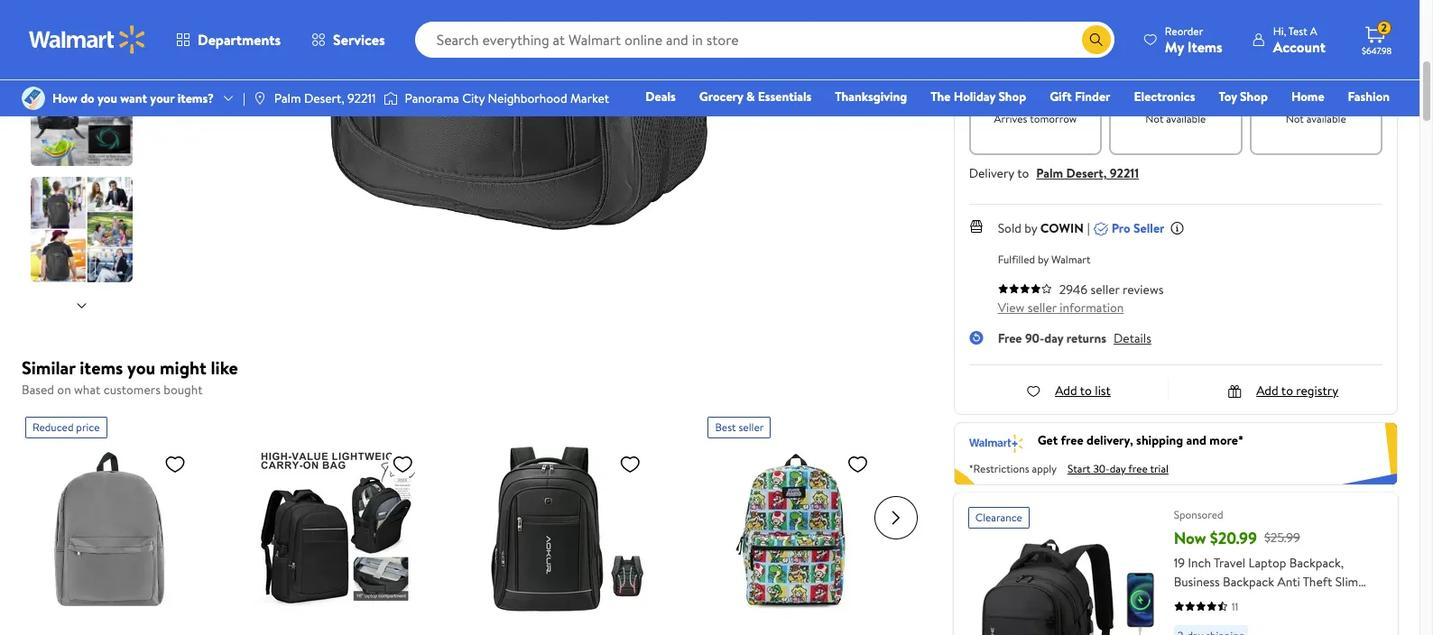 Task type: vqa. For each thing, say whether or not it's contained in the screenshot.
rightmost Desert,
yes



Task type: describe. For each thing, give the bounding box(es) containing it.
one debit link
[[1244, 112, 1321, 132]]

0 horizontal spatial desert,
[[304, 89, 345, 107]]

available for delivery
[[1307, 111, 1347, 126]]

get
[[1038, 431, 1059, 449]]

departments
[[198, 30, 281, 50]]

best
[[716, 419, 736, 435]]

electronics
[[1135, 88, 1196, 106]]

account
[[1274, 37, 1326, 56]]

11
[[1232, 599, 1239, 615]]

seller
[[1134, 219, 1165, 237]]

pro seller info image
[[1171, 221, 1185, 235]]

deals
[[646, 88, 676, 106]]

delivery,
[[1087, 431, 1134, 449]]

add for add to registry
[[1257, 382, 1279, 400]]

now
[[1174, 527, 1207, 550]]

next slide for similar items you might like list image
[[875, 496, 918, 540]]

what
[[74, 381, 101, 399]]

0 horizontal spatial palm
[[274, 89, 301, 107]]

services button
[[296, 18, 401, 61]]

reviews
[[1123, 281, 1164, 299]]

30-
[[1094, 461, 1110, 477]]

fashion registry
[[1183, 88, 1391, 131]]

you for similar items you might like based on what customers bought
[[127, 356, 156, 380]]

fashion link
[[1341, 87, 1399, 107]]

add to list
[[1056, 382, 1111, 400]]

electronics link
[[1126, 87, 1204, 107]]

do for how do you want your item?
[[1006, 23, 1024, 45]]

arrives
[[995, 111, 1028, 126]]

details button
[[1114, 330, 1152, 348]]

1 horizontal spatial palm
[[1037, 164, 1064, 182]]

funsmile classic backpack basic laptop backpack bookbag lightweight casual fits tourism school business men women gray image
[[25, 446, 193, 614]]

palm desert, 92211 button
[[1037, 164, 1140, 182]]

get free delivery, shipping and more* banner
[[954, 423, 1399, 486]]

not for delivery
[[1286, 111, 1305, 126]]

 image for palm
[[253, 91, 267, 106]]

you for how do you want your items?
[[98, 89, 117, 107]]

free
[[998, 330, 1023, 348]]

hi,
[[1274, 23, 1287, 38]]

apply
[[1033, 461, 1057, 477]]

registry
[[1297, 382, 1339, 400]]

next image image
[[74, 299, 89, 313]]

intent image for delivery image
[[1302, 65, 1331, 94]]

1 vertical spatial free
[[1129, 461, 1148, 477]]

registry
[[1183, 113, 1229, 131]]

clearance
[[976, 510, 1023, 525]]

based
[[22, 381, 54, 399]]

free 90-day returns details
[[998, 330, 1152, 348]]

shipping arrives tomorrow
[[995, 95, 1077, 126]]

the holiday shop
[[931, 88, 1027, 106]]

sponsored
[[1174, 507, 1224, 523]]

debit
[[1282, 113, 1313, 131]]

tomorrow
[[1030, 111, 1077, 126]]

day for 30-
[[1110, 461, 1127, 477]]

available for pickup
[[1167, 111, 1207, 126]]

similar
[[22, 356, 75, 380]]

product group containing reduced price
[[25, 409, 213, 636]]

reorder my items
[[1166, 23, 1223, 56]]

 image for panorama
[[383, 89, 398, 107]]

grocery & essentials
[[700, 88, 812, 106]]

3.9762 stars out of 5, based on 2946 seller reviews element
[[998, 284, 1053, 294]]

seller for information
[[1028, 299, 1057, 317]]

cowin
[[1041, 219, 1084, 237]]

items?
[[178, 89, 214, 107]]

neighborhood
[[488, 89, 568, 107]]

gift finder link
[[1042, 87, 1119, 107]]

might
[[160, 356, 207, 380]]

pro
[[1112, 219, 1131, 237]]

walmart+
[[1337, 113, 1391, 131]]

day for 90-
[[1045, 330, 1064, 348]]

start
[[1068, 461, 1091, 477]]

one debit
[[1252, 113, 1313, 131]]

add to favorites list, nintendo super mario bros. 17" laptop backpack, multi image
[[847, 453, 869, 475]]

90-
[[1026, 330, 1045, 348]]

travel laptop carry on backpack for women men, airline flight approved waterproof 14 inch laptop backpack, casual daypack college personal item bag rucksack with usb charging port for business, black image
[[253, 446, 421, 614]]

services
[[333, 30, 385, 50]]

the holiday shop link
[[923, 87, 1035, 107]]

sponsored now $20.99 $25.99
[[1174, 507, 1301, 550]]

home
[[1292, 88, 1325, 106]]

2 $647.98
[[1363, 20, 1393, 57]]

walmart image
[[29, 25, 146, 54]]

walmart plus image
[[969, 432, 1024, 454]]

&
[[747, 88, 755, 106]]

walmart+ link
[[1329, 112, 1399, 132]]

delivery for to
[[969, 164, 1015, 182]]

how do you want your item?
[[969, 23, 1171, 45]]

to for registry
[[1282, 382, 1294, 400]]

add to favorites list, funsmile classic backpack basic laptop backpack bookbag lightweight casual fits tourism school business men women gray image
[[164, 453, 186, 475]]

want for items?
[[120, 89, 147, 107]]

palm desert, 92211
[[274, 89, 376, 107]]

toy
[[1219, 88, 1238, 106]]

2
[[1382, 20, 1388, 35]]

*restrictions
[[969, 461, 1030, 477]]

how do you want your items?
[[52, 89, 214, 107]]

$647.98
[[1363, 44, 1393, 57]]

your for items?
[[150, 89, 175, 107]]

hi, test a account
[[1274, 23, 1326, 56]]

essentials
[[758, 88, 812, 106]]

toy shop link
[[1211, 87, 1277, 107]]

finder
[[1075, 88, 1111, 106]]

laptop backpack, business travel slim durable laptops backpack, water resistant college school computer bag for women & men fits 15.6 inch laptop and notebook - black - image 4 of 8 image
[[31, 60, 136, 166]]

item?
[[1130, 23, 1171, 45]]



Task type: locate. For each thing, give the bounding box(es) containing it.
day inside the get free delivery, shipping and more* "banner"
[[1110, 461, 1127, 477]]

1 shop from the left
[[999, 88, 1027, 106]]

0 horizontal spatial free
[[1062, 431, 1084, 449]]

$25.99
[[1265, 529, 1301, 547]]

1 horizontal spatial seller
[[1028, 299, 1057, 317]]

0 vertical spatial desert,
[[304, 89, 345, 107]]

by right fulfilled at the top right of page
[[1038, 252, 1049, 267]]

2 product group from the left
[[708, 409, 896, 636]]

day down view seller information
[[1045, 330, 1064, 348]]

start 30-day free trial
[[1068, 461, 1169, 477]]

not inside 'pickup not available'
[[1146, 111, 1164, 126]]

2 horizontal spatial you
[[1028, 23, 1053, 45]]

1 available from the left
[[1167, 111, 1207, 126]]

0 horizontal spatial you
[[98, 89, 117, 107]]

$20.99
[[1211, 527, 1258, 550]]

shop up arrives
[[999, 88, 1027, 106]]

0 vertical spatial by
[[1025, 219, 1038, 237]]

 image
[[383, 89, 398, 107], [253, 91, 267, 106]]

you down walmart image
[[98, 89, 117, 107]]

0 horizontal spatial shop
[[999, 88, 1027, 106]]

do for how do you want your items?
[[81, 89, 95, 107]]

you for how do you want your item?
[[1028, 23, 1053, 45]]

Search search field
[[415, 22, 1115, 58]]

free right get
[[1062, 431, 1084, 449]]

want left the items?
[[120, 89, 147, 107]]

do down walmart image
[[81, 89, 95, 107]]

desert, up cowin
[[1067, 164, 1107, 182]]

1 vertical spatial delivery
[[969, 164, 1015, 182]]

0 vertical spatial day
[[1045, 330, 1064, 348]]

shop inside the holiday shop link
[[999, 88, 1027, 106]]

on
[[57, 381, 71, 399]]

1 horizontal spatial product group
[[708, 409, 896, 636]]

holiday
[[954, 88, 996, 106]]

available down home
[[1307, 111, 1347, 126]]

desert,
[[304, 89, 345, 107], [1067, 164, 1107, 182]]

2 add from the left
[[1257, 382, 1279, 400]]

0 vertical spatial do
[[1006, 23, 1024, 45]]

to for list
[[1081, 382, 1093, 400]]

0 vertical spatial you
[[1028, 23, 1053, 45]]

0 horizontal spatial 92211
[[348, 89, 376, 107]]

aokur laptop backpack for men women, slim travel backpacks business work bag 15.6 inch college shool computer backpack, black image
[[481, 446, 649, 614]]

your left item?
[[1095, 23, 1127, 45]]

reorder
[[1166, 23, 1204, 38]]

add to registry button
[[1228, 382, 1339, 400]]

laptop backpack, business travel slim durable laptops backpack, water resistant college school computer bag for women & men fits 15.6 inch laptop and notebook - black image
[[248, 0, 826, 244]]

test
[[1289, 23, 1308, 38]]

| right the items?
[[243, 89, 245, 107]]

|
[[243, 89, 245, 107], [1088, 219, 1090, 237]]

add to favorites list, aokur laptop backpack for men women, slim travel backpacks business work bag 15.6 inch college shool computer backpack, black image
[[620, 453, 641, 475]]

product group
[[25, 409, 213, 636], [708, 409, 896, 636]]

laptop backpack, business travel slim durable laptops backpack, water resistant college school computer bag for women & men fits 15.6 inch laptop and notebook - black - image 5 of 8 image
[[31, 177, 136, 283]]

0 horizontal spatial seller
[[739, 419, 764, 435]]

want up gift finder link
[[1057, 23, 1091, 45]]

intent image for shipping image
[[1022, 65, 1050, 94]]

you up customers
[[127, 356, 156, 380]]

 image left panorama
[[383, 89, 398, 107]]

your
[[1095, 23, 1127, 45], [150, 89, 175, 107]]

1 vertical spatial |
[[1088, 219, 1090, 237]]

1 horizontal spatial available
[[1307, 111, 1347, 126]]

view seller information link
[[998, 299, 1124, 317]]

0 horizontal spatial how
[[52, 89, 77, 107]]

1 horizontal spatial 92211
[[1110, 164, 1140, 182]]

price
[[76, 419, 100, 435]]

0 horizontal spatial do
[[81, 89, 95, 107]]

1 horizontal spatial free
[[1129, 461, 1148, 477]]

Walmart Site-Wide search field
[[415, 22, 1115, 58]]

0 horizontal spatial product group
[[25, 409, 213, 636]]

gift
[[1050, 88, 1072, 106]]

92211 down services
[[348, 89, 376, 107]]

1 horizontal spatial |
[[1088, 219, 1090, 237]]

reduced
[[33, 419, 74, 435]]

trial
[[1151, 461, 1169, 477]]

sold by cowin
[[998, 219, 1084, 237]]

thanksgiving
[[836, 88, 908, 106]]

available down electronics link at the top of page
[[1167, 111, 1207, 126]]

want for item?
[[1057, 23, 1091, 45]]

reduced price
[[33, 419, 100, 435]]

0 vertical spatial how
[[969, 23, 1002, 45]]

1 horizontal spatial day
[[1110, 461, 1127, 477]]

0 vertical spatial want
[[1057, 23, 1091, 45]]

you inside similar items you might like based on what customers bought
[[127, 356, 156, 380]]

product group containing best seller
[[708, 409, 896, 636]]

2 horizontal spatial to
[[1282, 382, 1294, 400]]

delivery inside "delivery not available"
[[1294, 95, 1340, 113]]

pickup
[[1158, 95, 1195, 113]]

to down arrives
[[1018, 164, 1030, 182]]

laptop backpack, business travel slim durable laptops backpack, water resistant college school computer bag for women & men fits 15.6 inch laptop and notebook - black - image 3 of 8 image
[[31, 0, 136, 50]]

available
[[1167, 111, 1207, 126], [1307, 111, 1347, 126]]

2 horizontal spatial seller
[[1091, 281, 1120, 299]]

0 vertical spatial |
[[243, 89, 245, 107]]

do up intent image for shipping
[[1006, 23, 1024, 45]]

search icon image
[[1090, 33, 1104, 47]]

0 vertical spatial your
[[1095, 23, 1127, 45]]

how down walmart image
[[52, 89, 77, 107]]

a
[[1311, 23, 1318, 38]]

2 shop from the left
[[1241, 88, 1269, 106]]

items
[[80, 356, 123, 380]]

not for pickup
[[1146, 111, 1164, 126]]

registry link
[[1175, 112, 1237, 132]]

1 add from the left
[[1056, 382, 1078, 400]]

1 horizontal spatial how
[[969, 23, 1002, 45]]

to left registry
[[1282, 382, 1294, 400]]

more*
[[1210, 431, 1244, 449]]

add to favorites list, travel laptop carry on backpack for women men, airline flight approved waterproof 14 inch laptop backpack, casual daypack college personal item bag rucksack with usb charging port for business, black image
[[392, 453, 414, 475]]

now $20.99 group
[[954, 493, 1399, 636]]

add for add to list
[[1056, 382, 1078, 400]]

best seller
[[716, 419, 764, 435]]

0 horizontal spatial  image
[[253, 91, 267, 106]]

pickup not available
[[1146, 95, 1207, 126]]

1 horizontal spatial delivery
[[1294, 95, 1340, 113]]

similar items you might like based on what customers bought
[[22, 356, 238, 399]]

your left the items?
[[150, 89, 175, 107]]

desert, down services dropdown button
[[304, 89, 345, 107]]

0 horizontal spatial delivery
[[969, 164, 1015, 182]]

0 horizontal spatial to
[[1018, 164, 1030, 182]]

do
[[1006, 23, 1024, 45], [81, 89, 95, 107]]

| right cowin
[[1088, 219, 1090, 237]]

walmart
[[1052, 252, 1091, 267]]

your for item?
[[1095, 23, 1127, 45]]

0 vertical spatial 92211
[[348, 89, 376, 107]]

city
[[462, 89, 485, 107]]

market
[[571, 89, 610, 107]]

0 horizontal spatial |
[[243, 89, 245, 107]]

delivery to palm desert, 92211
[[969, 164, 1140, 182]]

1 vertical spatial how
[[52, 89, 77, 107]]

 image down departments
[[253, 91, 267, 106]]

free left trial
[[1129, 461, 1148, 477]]

1 horizontal spatial desert,
[[1067, 164, 1107, 182]]

1 horizontal spatial  image
[[383, 89, 398, 107]]

palm down departments
[[274, 89, 301, 107]]

1 horizontal spatial do
[[1006, 23, 1024, 45]]

available inside "delivery not available"
[[1307, 111, 1347, 126]]

0 horizontal spatial want
[[120, 89, 147, 107]]

0 vertical spatial palm
[[274, 89, 301, 107]]

*restrictions apply
[[969, 461, 1057, 477]]

seller down 3.9762 stars out of 5, based on 2946 seller reviews element
[[1028, 299, 1057, 317]]

by for fulfilled
[[1038, 252, 1049, 267]]

1 horizontal spatial add
[[1257, 382, 1279, 400]]

0 vertical spatial free
[[1062, 431, 1084, 449]]

0 horizontal spatial not
[[1146, 111, 1164, 126]]

0 horizontal spatial day
[[1045, 330, 1064, 348]]

1 horizontal spatial your
[[1095, 23, 1127, 45]]

palm down tomorrow
[[1037, 164, 1064, 182]]

1 horizontal spatial want
[[1057, 23, 1091, 45]]

how for how do you want your item?
[[969, 23, 1002, 45]]

thanksgiving link
[[827, 87, 916, 107]]

1 vertical spatial want
[[120, 89, 147, 107]]

day down delivery,
[[1110, 461, 1127, 477]]

bought
[[164, 381, 203, 399]]

1 vertical spatial you
[[98, 89, 117, 107]]

you
[[1028, 23, 1053, 45], [98, 89, 117, 107], [127, 356, 156, 380]]

2 not from the left
[[1286, 111, 1305, 126]]

to left list
[[1081, 382, 1093, 400]]

2946 seller reviews
[[1060, 281, 1164, 299]]

1 not from the left
[[1146, 111, 1164, 126]]

1 vertical spatial your
[[150, 89, 175, 107]]

items
[[1188, 37, 1223, 56]]

free
[[1062, 431, 1084, 449], [1129, 461, 1148, 477]]

1 horizontal spatial you
[[127, 356, 156, 380]]

add to list button
[[1027, 382, 1111, 400]]

shop right toy
[[1241, 88, 1269, 106]]

1 vertical spatial do
[[81, 89, 95, 107]]

0 horizontal spatial available
[[1167, 111, 1207, 126]]

and
[[1187, 431, 1207, 449]]

fulfilled by walmart
[[998, 252, 1091, 267]]

panorama city neighborhood market
[[405, 89, 610, 107]]

deals link
[[638, 87, 684, 107]]

1 horizontal spatial not
[[1286, 111, 1305, 126]]

how
[[969, 23, 1002, 45], [52, 89, 77, 107]]

2946
[[1060, 281, 1088, 299]]

1 vertical spatial palm
[[1037, 164, 1064, 182]]

details
[[1114, 330, 1152, 348]]

seller right the 'best'
[[739, 419, 764, 435]]

delivery down arrives
[[969, 164, 1015, 182]]

0 horizontal spatial add
[[1056, 382, 1078, 400]]

delivery down intent image for delivery
[[1294, 95, 1340, 113]]

not inside "delivery not available"
[[1286, 111, 1305, 126]]

intent image for pickup image
[[1162, 65, 1191, 94]]

2 vertical spatial you
[[127, 356, 156, 380]]

how up the holiday shop link
[[969, 23, 1002, 45]]

delivery not available
[[1286, 95, 1347, 126]]

shop inside toy shop link
[[1241, 88, 1269, 106]]

1 horizontal spatial shop
[[1241, 88, 1269, 106]]

 image
[[22, 87, 45, 110]]

1 horizontal spatial to
[[1081, 382, 1093, 400]]

departments button
[[161, 18, 296, 61]]

1 product group from the left
[[25, 409, 213, 636]]

delivery for not
[[1294, 95, 1340, 113]]

fashion
[[1349, 88, 1391, 106]]

2 available from the left
[[1307, 111, 1347, 126]]

gift finder
[[1050, 88, 1111, 106]]

you up intent image for shipping
[[1028, 23, 1053, 45]]

by right sold
[[1025, 219, 1038, 237]]

toy shop
[[1219, 88, 1269, 106]]

nintendo super mario bros. 17" laptop backpack, multi image
[[708, 446, 876, 614]]

panorama
[[405, 89, 459, 107]]

how for how do you want your items?
[[52, 89, 77, 107]]

my
[[1166, 37, 1185, 56]]

1 vertical spatial 92211
[[1110, 164, 1140, 182]]

seller for reviews
[[1091, 281, 1120, 299]]

92211 up pro
[[1110, 164, 1140, 182]]

add left list
[[1056, 382, 1078, 400]]

sold
[[998, 219, 1022, 237]]

fulfilled
[[998, 252, 1036, 267]]

information
[[1060, 299, 1124, 317]]

by for sold
[[1025, 219, 1038, 237]]

92211
[[348, 89, 376, 107], [1110, 164, 1140, 182]]

add left registry
[[1257, 382, 1279, 400]]

1 vertical spatial desert,
[[1067, 164, 1107, 182]]

19 inch travel laptop backpack, business backpack anti theft slim durable bookbag with usb charging port, water resistant backpack for women & men fits 13-16.5 inch laptop and notebook - black image
[[969, 536, 1160, 636]]

add
[[1056, 382, 1078, 400], [1257, 382, 1279, 400]]

0 horizontal spatial your
[[150, 89, 175, 107]]

seller right 2946
[[1091, 281, 1120, 299]]

1 vertical spatial day
[[1110, 461, 1127, 477]]

1 vertical spatial by
[[1038, 252, 1049, 267]]

add to registry
[[1257, 382, 1339, 400]]

0 vertical spatial delivery
[[1294, 95, 1340, 113]]

available inside 'pickup not available'
[[1167, 111, 1207, 126]]

list
[[1096, 382, 1111, 400]]

grocery & essentials link
[[692, 87, 820, 107]]

view seller information
[[998, 299, 1124, 317]]

to for palm
[[1018, 164, 1030, 182]]

customers
[[104, 381, 161, 399]]



